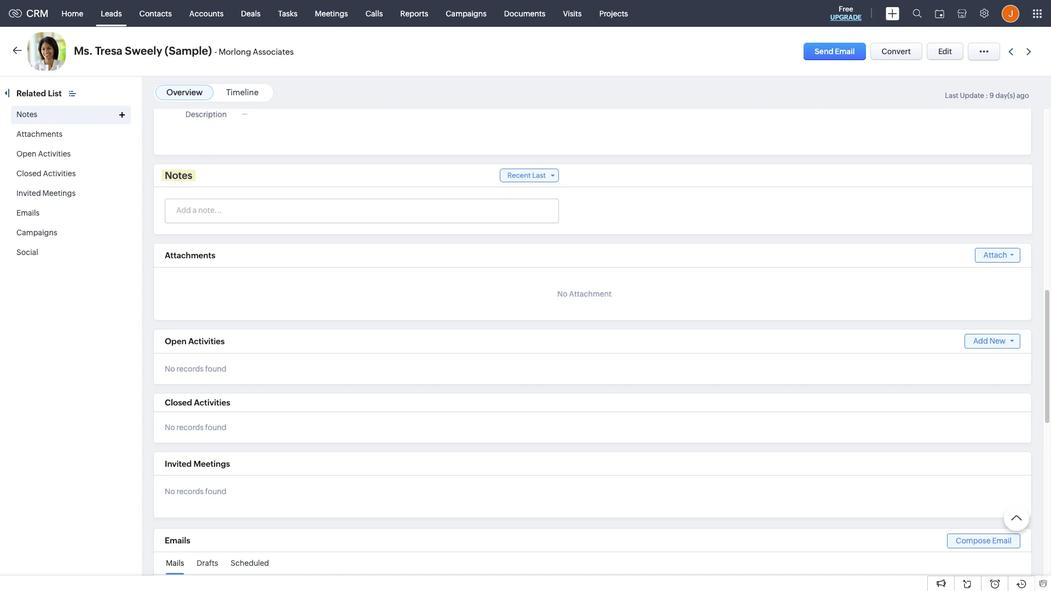 Task type: locate. For each thing, give the bounding box(es) containing it.
meetings link
[[306, 0, 357, 27]]

9
[[990, 91, 995, 100]]

campaigns right reports
[[446, 9, 487, 18]]

crm
[[26, 8, 49, 19]]

1 vertical spatial found
[[205, 424, 227, 432]]

day(s)
[[996, 91, 1016, 100]]

1 horizontal spatial attachments
[[165, 251, 216, 260]]

2 vertical spatial no records found
[[165, 488, 227, 496]]

campaigns
[[446, 9, 487, 18], [16, 228, 57, 237]]

send email button
[[804, 43, 866, 60]]

0 vertical spatial invited meetings
[[16, 189, 76, 198]]

closed activities
[[16, 169, 76, 178], [165, 398, 230, 408]]

last update : 9 day(s) ago
[[946, 91, 1030, 100]]

new
[[990, 337, 1007, 346]]

email right compose
[[993, 537, 1012, 546]]

documents link
[[496, 0, 555, 27]]

accounts
[[189, 9, 224, 18]]

0 vertical spatial campaigns link
[[437, 0, 496, 27]]

0 vertical spatial attachments
[[16, 130, 63, 139]]

open
[[16, 150, 36, 158], [165, 337, 187, 346]]

2 records from the top
[[177, 424, 204, 432]]

0 vertical spatial found
[[205, 365, 227, 374]]

1 horizontal spatial invited meetings
[[165, 460, 230, 469]]

found for invited meetings
[[205, 488, 227, 496]]

emails
[[16, 209, 40, 218], [165, 536, 191, 546]]

1 vertical spatial campaigns
[[16, 228, 57, 237]]

invited
[[16, 189, 41, 198], [165, 460, 192, 469]]

1 vertical spatial email
[[993, 537, 1012, 546]]

convert
[[882, 47, 912, 56]]

timeline link
[[226, 88, 259, 97]]

0 vertical spatial notes
[[16, 110, 37, 119]]

timeline
[[226, 88, 259, 97]]

free upgrade
[[831, 5, 862, 21]]

morlong
[[219, 47, 251, 56]]

3 found from the top
[[205, 488, 227, 496]]

no records found
[[165, 365, 227, 374], [165, 424, 227, 432], [165, 488, 227, 496]]

0 horizontal spatial notes
[[16, 110, 37, 119]]

0 horizontal spatial last
[[533, 171, 546, 180]]

1 horizontal spatial meetings
[[194, 460, 230, 469]]

open activities
[[16, 150, 71, 158], [165, 337, 225, 346]]

profile image
[[1003, 5, 1020, 22]]

profile element
[[996, 0, 1027, 27]]

attachments
[[16, 130, 63, 139], [165, 251, 216, 260]]

tasks
[[278, 9, 298, 18]]

1 vertical spatial emails
[[165, 536, 191, 546]]

1 horizontal spatial invited
[[165, 460, 192, 469]]

free
[[840, 5, 854, 13]]

meetings
[[315, 9, 348, 18], [43, 189, 76, 198], [194, 460, 230, 469]]

0 horizontal spatial invited
[[16, 189, 41, 198]]

0 horizontal spatial open activities
[[16, 150, 71, 158]]

2 horizontal spatial meetings
[[315, 9, 348, 18]]

1 vertical spatial invited meetings
[[165, 460, 230, 469]]

0 vertical spatial closed
[[16, 169, 41, 178]]

last
[[946, 91, 959, 100], [533, 171, 546, 180]]

ms. tresa sweely (sample) - morlong associates
[[74, 44, 294, 57]]

1 records from the top
[[177, 365, 204, 374]]

ms.
[[74, 44, 93, 57]]

1 vertical spatial invited
[[165, 460, 192, 469]]

1 horizontal spatial email
[[993, 537, 1012, 546]]

1 vertical spatial attachments
[[165, 251, 216, 260]]

records
[[177, 365, 204, 374], [177, 424, 204, 432], [177, 488, 204, 496]]

invited meetings
[[16, 189, 76, 198], [165, 460, 230, 469]]

2 no records found from the top
[[165, 424, 227, 432]]

edit button
[[928, 43, 964, 60]]

create menu element
[[880, 0, 907, 27]]

documents
[[505, 9, 546, 18]]

1 vertical spatial closed activities
[[165, 398, 230, 408]]

1 vertical spatial no records found
[[165, 424, 227, 432]]

1 horizontal spatial last
[[946, 91, 959, 100]]

activities
[[38, 150, 71, 158], [43, 169, 76, 178], [188, 337, 225, 346], [194, 398, 230, 408]]

email right send
[[836, 47, 856, 56]]

no attachment
[[558, 290, 612, 299]]

last right the recent
[[533, 171, 546, 180]]

home link
[[53, 0, 92, 27]]

campaigns down emails link
[[16, 228, 57, 237]]

3 records from the top
[[177, 488, 204, 496]]

no records found for meetings
[[165, 488, 227, 496]]

social link
[[16, 248, 38, 257]]

send email
[[815, 47, 856, 56]]

0 vertical spatial open
[[16, 150, 36, 158]]

found
[[205, 365, 227, 374], [205, 424, 227, 432], [205, 488, 227, 496]]

deals
[[241, 9, 261, 18]]

next record image
[[1027, 48, 1034, 55]]

campaigns link down emails link
[[16, 228, 57, 237]]

0 vertical spatial email
[[836, 47, 856, 56]]

last left update
[[946, 91, 959, 100]]

0 horizontal spatial meetings
[[43, 189, 76, 198]]

2 found from the top
[[205, 424, 227, 432]]

email
[[836, 47, 856, 56], [993, 537, 1012, 546]]

1 vertical spatial records
[[177, 424, 204, 432]]

1 vertical spatial notes
[[165, 170, 192, 181]]

0 horizontal spatial campaigns link
[[16, 228, 57, 237]]

emails link
[[16, 209, 40, 218]]

1 vertical spatial last
[[533, 171, 546, 180]]

2 vertical spatial found
[[205, 488, 227, 496]]

3 no records found from the top
[[165, 488, 227, 496]]

1 horizontal spatial notes
[[165, 170, 192, 181]]

campaigns link
[[437, 0, 496, 27], [16, 228, 57, 237]]

records for invited
[[177, 488, 204, 496]]

0 vertical spatial meetings
[[315, 9, 348, 18]]

calls link
[[357, 0, 392, 27]]

campaigns link right reports
[[437, 0, 496, 27]]

0 horizontal spatial emails
[[16, 209, 40, 218]]

no
[[558, 290, 568, 299], [165, 365, 175, 374], [165, 424, 175, 432], [165, 488, 175, 496]]

list
[[48, 89, 62, 98]]

-
[[215, 47, 217, 56]]

0 vertical spatial records
[[177, 365, 204, 374]]

0 vertical spatial closed activities
[[16, 169, 76, 178]]

0 vertical spatial emails
[[16, 209, 40, 218]]

reports
[[401, 9, 429, 18]]

contacts link
[[131, 0, 181, 27]]

home
[[62, 9, 83, 18]]

calls
[[366, 9, 383, 18]]

emails down invited meetings link
[[16, 209, 40, 218]]

0 horizontal spatial invited meetings
[[16, 189, 76, 198]]

previous record image
[[1009, 48, 1014, 55]]

invited meetings link
[[16, 189, 76, 198]]

visits
[[563, 9, 582, 18]]

closed
[[16, 169, 41, 178], [165, 398, 192, 408]]

1 horizontal spatial open activities
[[165, 337, 225, 346]]

notes
[[16, 110, 37, 119], [165, 170, 192, 181]]

mails
[[166, 559, 184, 568]]

emails up mails
[[165, 536, 191, 546]]

1 horizontal spatial closed
[[165, 398, 192, 408]]

0 horizontal spatial email
[[836, 47, 856, 56]]

2 vertical spatial records
[[177, 488, 204, 496]]

upgrade
[[831, 14, 862, 21]]

1 horizontal spatial emails
[[165, 536, 191, 546]]

0 horizontal spatial closed
[[16, 169, 41, 178]]

email inside button
[[836, 47, 856, 56]]

compose email
[[957, 537, 1012, 546]]

1 vertical spatial open activities
[[165, 337, 225, 346]]

open activities link
[[16, 150, 71, 158]]

related
[[16, 89, 46, 98]]

1 horizontal spatial open
[[165, 337, 187, 346]]

0 vertical spatial invited
[[16, 189, 41, 198]]

0 vertical spatial no records found
[[165, 365, 227, 374]]

search image
[[913, 9, 923, 18]]

convert button
[[871, 43, 923, 60]]

1 vertical spatial closed
[[165, 398, 192, 408]]

0 vertical spatial campaigns
[[446, 9, 487, 18]]

associates
[[253, 47, 294, 56]]



Task type: describe. For each thing, give the bounding box(es) containing it.
projects link
[[591, 0, 637, 27]]

create menu image
[[886, 7, 900, 20]]

compose
[[957, 537, 991, 546]]

1 found from the top
[[205, 365, 227, 374]]

attachments link
[[16, 130, 63, 139]]

projects
[[600, 9, 629, 18]]

:
[[987, 91, 989, 100]]

drafts
[[197, 559, 218, 568]]

calendar image
[[936, 9, 945, 18]]

accounts link
[[181, 0, 232, 27]]

1 horizontal spatial closed activities
[[165, 398, 230, 408]]

0 horizontal spatial campaigns
[[16, 228, 57, 237]]

Add a note... field
[[165, 205, 558, 216]]

overview
[[167, 88, 203, 97]]

found for closed activities
[[205, 424, 227, 432]]

description
[[186, 110, 227, 119]]

no records found for activities
[[165, 424, 227, 432]]

search element
[[907, 0, 929, 27]]

0 horizontal spatial closed activities
[[16, 169, 76, 178]]

add
[[974, 337, 989, 346]]

leads link
[[92, 0, 131, 27]]

edit
[[939, 47, 953, 56]]

0 horizontal spatial open
[[16, 150, 36, 158]]

1 vertical spatial campaigns link
[[16, 228, 57, 237]]

scheduled
[[231, 559, 269, 568]]

deals link
[[232, 0, 270, 27]]

tresa
[[95, 44, 123, 57]]

1 horizontal spatial campaigns
[[446, 9, 487, 18]]

closed activities link
[[16, 169, 76, 178]]

ago
[[1017, 91, 1030, 100]]

0 vertical spatial open activities
[[16, 150, 71, 158]]

email for compose email
[[993, 537, 1012, 546]]

2 vertical spatial meetings
[[194, 460, 230, 469]]

update
[[961, 91, 985, 100]]

notes link
[[16, 110, 37, 119]]

attach link
[[976, 248, 1021, 263]]

recent last
[[508, 171, 546, 180]]

0 vertical spatial last
[[946, 91, 959, 100]]

social
[[16, 248, 38, 257]]

overview link
[[167, 88, 203, 97]]

0 horizontal spatial attachments
[[16, 130, 63, 139]]

reports link
[[392, 0, 437, 27]]

tasks link
[[270, 0, 306, 27]]

contacts
[[139, 9, 172, 18]]

email for send email
[[836, 47, 856, 56]]

send
[[815, 47, 834, 56]]

add new
[[974, 337, 1007, 346]]

recent
[[508, 171, 531, 180]]

1 vertical spatial meetings
[[43, 189, 76, 198]]

leads
[[101, 9, 122, 18]]

attach
[[984, 251, 1008, 260]]

1 no records found from the top
[[165, 365, 227, 374]]

(sample)
[[165, 44, 212, 57]]

visits link
[[555, 0, 591, 27]]

1 horizontal spatial campaigns link
[[437, 0, 496, 27]]

records for closed
[[177, 424, 204, 432]]

sweely
[[125, 44, 162, 57]]

related list
[[16, 89, 64, 98]]

attachment
[[570, 290, 612, 299]]

1 vertical spatial open
[[165, 337, 187, 346]]

crm link
[[9, 8, 49, 19]]



Task type: vqa. For each thing, say whether or not it's contained in the screenshot.
Add
yes



